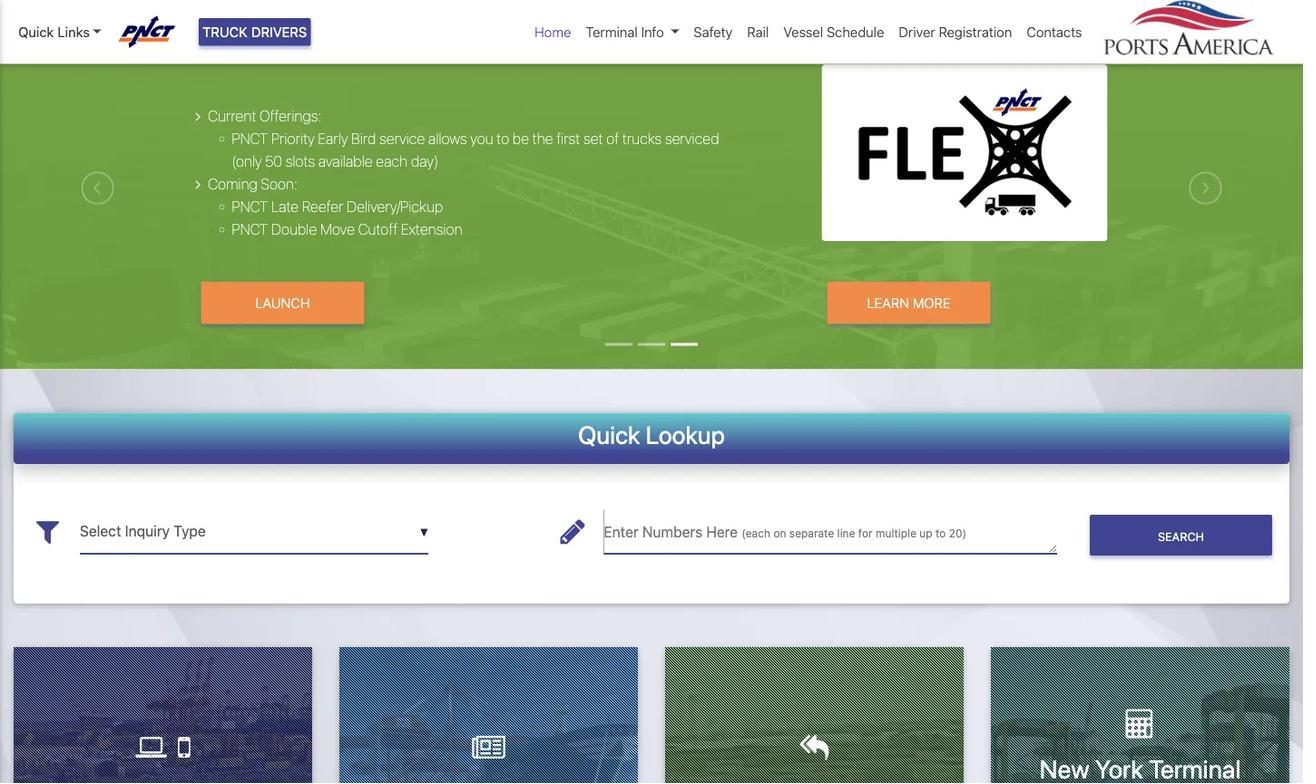 Task type: locate. For each thing, give the bounding box(es) containing it.
quick left lookup
[[578, 421, 640, 450]]

quick
[[18, 24, 54, 40], [578, 421, 640, 450]]

separate
[[789, 528, 834, 541]]

1 horizontal spatial quick
[[578, 421, 640, 450]]

pnct inside current offerings: pnct priority early bird service allows you to be the first set of trucks serviced (only 50 slots available each day)
[[232, 130, 268, 148]]

▼
[[420, 527, 428, 540]]

launch button
[[201, 283, 364, 325]]

1 vertical spatial to
[[936, 528, 946, 541]]

0 horizontal spatial to
[[497, 130, 509, 148]]

vessel schedule
[[783, 24, 884, 40]]

priority
[[271, 130, 315, 148]]

coming soon: pnct late reefer delivery/pickup pnct double move cutoff extension
[[208, 176, 462, 238]]

angle right image
[[195, 109, 201, 124]]

truck drivers
[[202, 24, 307, 40]]

50
[[265, 153, 282, 170]]

to
[[497, 130, 509, 148], [936, 528, 946, 541]]

up
[[920, 528, 933, 541]]

quick for quick lookup
[[578, 421, 640, 450]]

0 vertical spatial to
[[497, 130, 509, 148]]

contacts link
[[1019, 14, 1089, 49]]

to left be
[[497, 130, 509, 148]]

to inside enter numbers here (each on separate line for multiple up to 20)
[[936, 528, 946, 541]]

(each
[[742, 528, 770, 541]]

serviced
[[665, 130, 719, 148]]

more
[[913, 296, 951, 312]]

delivery/pickup
[[347, 198, 443, 216]]

home
[[534, 24, 571, 40]]

bird
[[351, 130, 376, 148]]

to right the up
[[936, 528, 946, 541]]

home link
[[527, 14, 578, 49]]

offerings:
[[260, 108, 322, 125]]

move
[[320, 221, 355, 238]]

line
[[837, 528, 855, 541]]

drivers
[[251, 24, 307, 40]]

pnct up (only
[[232, 130, 268, 148]]

pnct flex service
[[195, 29, 487, 68]]

extension
[[401, 221, 462, 238]]

(only
[[232, 153, 262, 170]]

trucks
[[622, 130, 662, 148]]

available
[[318, 153, 373, 170]]

to inside current offerings: pnct priority early bird service allows you to be the first set of trucks serviced (only 50 slots available each day)
[[497, 130, 509, 148]]

late
[[271, 198, 299, 216]]

search
[[1158, 530, 1204, 544]]

terminal info
[[586, 24, 664, 40]]

registration
[[939, 24, 1012, 40]]

of
[[606, 130, 619, 148]]

current offerings: pnct priority early bird service allows you to be the first set of trucks serviced (only 50 slots available each day)
[[208, 108, 719, 170]]

0 vertical spatial quick
[[18, 24, 54, 40]]

None text field
[[80, 511, 428, 555], [604, 511, 1057, 555], [80, 511, 428, 555], [604, 511, 1057, 555]]

for
[[858, 528, 873, 541]]

contacts
[[1027, 24, 1082, 40]]

alert
[[0, 0, 1303, 7]]

service
[[379, 130, 425, 148]]

driver registration link
[[891, 14, 1019, 49]]

multiple
[[876, 528, 916, 541]]

1 horizontal spatial to
[[936, 528, 946, 541]]

reefer
[[302, 198, 343, 216]]

vessel
[[783, 24, 823, 40]]

you
[[470, 130, 493, 148]]

driver
[[899, 24, 935, 40]]

launch
[[255, 296, 310, 312]]

pnct
[[195, 29, 277, 68], [232, 130, 268, 148], [232, 198, 268, 216], [232, 221, 268, 238]]

1 vertical spatial quick
[[578, 421, 640, 450]]

info
[[641, 24, 664, 40]]

terminal info link
[[578, 14, 686, 49]]

allows
[[428, 130, 467, 148]]

pnct down coming
[[232, 198, 268, 216]]

0 horizontal spatial quick
[[18, 24, 54, 40]]

quick left "links"
[[18, 24, 54, 40]]



Task type: describe. For each thing, give the bounding box(es) containing it.
day)
[[411, 153, 438, 170]]

coming
[[208, 176, 258, 193]]

truck drivers link
[[199, 18, 311, 46]]

rail
[[747, 24, 769, 40]]

cutoff
[[358, 221, 398, 238]]

numbers
[[642, 525, 702, 542]]

learn more link
[[827, 283, 990, 325]]

first
[[556, 130, 580, 148]]

quick for quick links
[[18, 24, 54, 40]]

enter numbers here (each on separate line for multiple up to 20)
[[604, 525, 967, 542]]

soon:
[[261, 176, 298, 193]]

each
[[376, 153, 408, 170]]

lookup
[[646, 421, 725, 450]]

schedule
[[827, 24, 884, 40]]

pnct up current
[[195, 29, 277, 68]]

flex
[[284, 29, 357, 68]]

20)
[[949, 528, 967, 541]]

angle right image
[[195, 177, 201, 192]]

vessel schedule link
[[776, 14, 891, 49]]

pnct left double
[[232, 221, 268, 238]]

driver registration
[[899, 24, 1012, 40]]

links
[[58, 24, 90, 40]]

on
[[773, 528, 786, 541]]

flexible service image
[[0, 7, 1303, 472]]

be
[[512, 130, 529, 148]]

service
[[364, 29, 487, 68]]

early
[[318, 130, 348, 148]]

current
[[208, 108, 256, 125]]

the
[[532, 130, 553, 148]]

learn
[[867, 296, 909, 312]]

rail link
[[740, 14, 776, 49]]

safety link
[[686, 14, 740, 49]]

quick lookup
[[578, 421, 725, 450]]

terminal
[[586, 24, 638, 40]]

slots
[[286, 153, 315, 170]]

here
[[706, 525, 738, 542]]

enter
[[604, 525, 639, 542]]

search button
[[1090, 516, 1272, 557]]

set
[[583, 130, 603, 148]]

learn more
[[867, 296, 951, 312]]

safety
[[694, 24, 733, 40]]

quick links link
[[18, 22, 101, 42]]

truck
[[202, 24, 248, 40]]

double
[[271, 221, 317, 238]]

quick links
[[18, 24, 90, 40]]



Task type: vqa. For each thing, say whether or not it's contained in the screenshot.
50
yes



